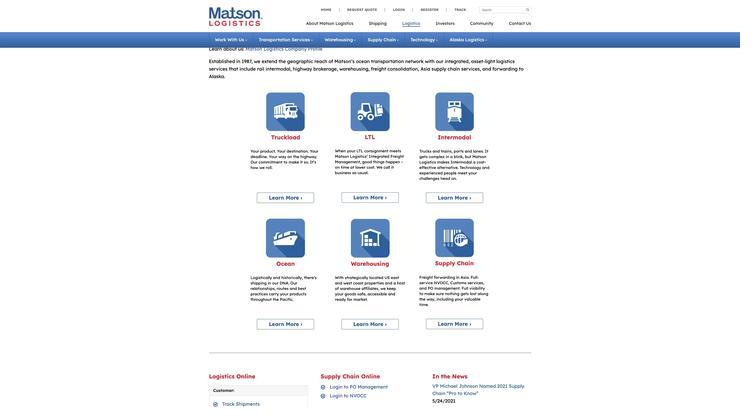 Task type: vqa. For each thing, say whether or not it's contained in the screenshot.


Task type: locate. For each thing, give the bounding box(es) containing it.
track for track link
[[455, 8, 467, 12]]

0 horizontal spatial online
[[237, 374, 255, 381]]

chain up the asia.
[[458, 260, 474, 267]]

the right in
[[442, 374, 451, 381]]

2 horizontal spatial a
[[474, 160, 476, 165]]

in down trains,
[[446, 155, 450, 159]]

us
[[385, 276, 390, 281]]

of up brokerage,
[[329, 59, 334, 65]]

gets inside trucks and trains, ports and lanes. it gets complex in a blink, but matson logistics makes intermodal a cost- effective alternative. technology and experienced people meet your challenges head on.
[[420, 155, 428, 159]]

matson down login link
[[385, 13, 402, 19]]

2 vertical spatial our
[[291, 281, 298, 286]]

0 horizontal spatial a
[[394, 281, 396, 286]]

your up logistics' on the left of the page
[[347, 149, 356, 154]]

0 vertical spatial products
[[280, 13, 300, 19]]

0 vertical spatial on
[[288, 155, 292, 159]]

our left integrated,
[[436, 59, 444, 65]]

complex
[[429, 155, 445, 159]]

a for warehousing
[[394, 281, 396, 286]]

supply chain link down shipping link
[[368, 37, 399, 42]]

0 horizontal spatial of
[[329, 59, 334, 65]]

ocean link
[[277, 261, 295, 268]]

online
[[237, 374, 255, 381], [362, 374, 380, 381]]

extend the
[[262, 59, 286, 65]]

in up customs at the bottom right
[[457, 275, 460, 280]]

matson inside 'source, store, and deliver your products faster, better, and more reliably with matson logistics. our services and technology are customized to drive efficiencies in—and costs out—of supply chain networks for retailers, manufacturers, and distributors.'
[[385, 13, 402, 19]]

0 horizontal spatial our
[[251, 160, 258, 165]]

technology up meet
[[460, 165, 482, 170]]

0 horizontal spatial us
[[239, 37, 244, 42]]

supply inside established in 1987, we extend the geographic reach of matson's ocean transportation network with our integrated, asset-light logistics services that include rail intermodal, highway brokerage, warehousing, freight consolidation, asia supply chain services, and forwarding to alaska.
[[432, 66, 447, 72]]

0 horizontal spatial gets
[[420, 155, 428, 159]]

at
[[351, 165, 355, 170]]

0 horizontal spatial for
[[347, 298, 353, 303]]

0 horizontal spatial make
[[289, 160, 299, 165]]

in inside freight forwarding in asia. full- service nvocc, customs services, and po management. full visibility to make sure nothing gets lost along the way, including your valuable time.
[[457, 275, 460, 280]]

when your ltl consignment meets matson logistics' integrated freight management, good things happen – on time at lower cost. we call it business as usual.
[[335, 149, 404, 176]]

1 horizontal spatial a
[[451, 155, 453, 159]]

contact us link
[[502, 19, 532, 30]]

0 vertical spatial for
[[356, 21, 362, 27]]

and down cost-
[[483, 165, 490, 170]]

work
[[215, 37, 227, 42]]

0 vertical spatial our
[[225, 33, 233, 39]]

request quote link
[[340, 8, 385, 12]]

1 vertical spatial on
[[335, 165, 340, 170]]

there's
[[304, 276, 317, 281]]

logistics inside trucks and trains, ports and lanes. it gets complex in a blink, but matson logistics makes intermodal a cost- effective alternative. technology and experienced people meet your challenges head on.
[[420, 160, 437, 165]]

learn for supply chain
[[438, 321, 454, 328]]

1 horizontal spatial chain
[[448, 66, 461, 72]]

of inside established in 1987, we extend the geographic reach of matson's ocean transportation network with our integrated, asset-light logistics services that include rail intermodal, highway brokerage, warehousing, freight consolidation, asia supply chain services, and forwarding to alaska.
[[329, 59, 334, 65]]

service
[[420, 281, 434, 286]]

in inside logistically and historically, there's shipping in our dna. our relationships, routes and best practices carry your products throughout the pacific.
[[268, 281, 271, 286]]

the inside your product. your destination. your deadline.  your way on the highway. our commitment to make it so. it's how we roll.
[[294, 155, 300, 159]]

0 horizontal spatial po
[[350, 385, 357, 391]]

and down 'service'
[[420, 286, 427, 291]]

1 vertical spatial it
[[392, 165, 394, 170]]

1 vertical spatial us
[[239, 37, 244, 42]]

light
[[486, 59, 496, 65]]

technology down top menu navigation
[[411, 37, 435, 42]]

1 vertical spatial with
[[425, 59, 435, 65]]

0 horizontal spatial services
[[209, 66, 228, 72]]

1 vertical spatial for
[[347, 298, 353, 303]]

1 horizontal spatial on
[[335, 165, 340, 170]]

with up the west
[[335, 276, 344, 281]]

learn for ocean
[[269, 322, 284, 328]]

learn
[[209, 46, 222, 52], [354, 195, 369, 201], [269, 195, 284, 201], [438, 195, 454, 201], [438, 321, 454, 328], [354, 322, 369, 328], [269, 322, 284, 328]]

forwarding inside established in 1987, we extend the geographic reach of matson's ocean transportation network with our integrated, asset-light logistics services that include rail intermodal, highway brokerage, warehousing, freight consolidation, asia supply chain services, and forwarding to alaska.
[[493, 66, 518, 72]]

logistics online
[[209, 374, 255, 381]]

company
[[285, 46, 307, 52]]

alternative.
[[438, 165, 459, 170]]

supply chain online
[[321, 374, 380, 381]]

the up time.
[[420, 297, 426, 302]]

0 horizontal spatial we
[[260, 165, 265, 170]]

nvocc
[[350, 394, 367, 400]]

1 vertical spatial ltl
[[357, 149, 364, 154]]

matson down when
[[335, 154, 349, 159]]

supply right asia
[[432, 66, 447, 72]]

0 horizontal spatial supply chain link
[[368, 37, 399, 42]]

meet
[[249, 33, 260, 39]]

0 vertical spatial with
[[228, 37, 238, 42]]

we left roll.
[[260, 165, 265, 170]]

0 vertical spatial with
[[374, 13, 384, 19]]

1 vertical spatial technology
[[460, 165, 482, 170]]

customized
[[500, 13, 526, 19]]

seconds).
[[310, 33, 331, 39]]

it inside when your ltl consignment meets matson logistics' integrated freight management, good things happen – on time at lower cost. we call it business as usual.
[[392, 165, 394, 170]]

1 horizontal spatial services
[[435, 13, 454, 19]]

1 vertical spatial supply chain
[[436, 260, 474, 267]]

the inside freight forwarding in asia. full- service nvocc, customs services, and po management. full visibility to make sure nothing gets lost along the way, including your valuable time.
[[420, 297, 426, 302]]

1 vertical spatial our
[[251, 160, 258, 165]]

for down goods
[[347, 298, 353, 303]]

0 vertical spatial supply
[[304, 21, 319, 27]]

of inside the with strategically located us east and west coast properties and a host of warehouse affiliates, we keep your goods safe, accessible and ready for market.
[[335, 287, 339, 292]]

your up costs
[[268, 13, 278, 19]]

learn more › for ltl
[[354, 195, 387, 201]]

1 vertical spatial po
[[350, 385, 357, 391]]

› for warehousing
[[386, 322, 387, 328]]

intermodal up ports
[[438, 134, 472, 141]]

with inside the with strategically located us east and west coast properties and a host of warehouse affiliates, we keep your goods safe, accessible and ready for market.
[[335, 276, 344, 281]]

community
[[471, 21, 494, 26]]

full-
[[471, 275, 479, 280]]

1 vertical spatial products
[[290, 292, 307, 297]]

warehouse
[[340, 287, 361, 292]]

on right way
[[288, 155, 292, 159]]

1 horizontal spatial for
[[356, 21, 362, 27]]

services, and
[[462, 66, 492, 72]]

faster,
[[301, 13, 316, 19]]

brokerage,
[[314, 66, 338, 72]]

keep
[[387, 287, 396, 292]]

login left nvocc on the bottom left of page
[[330, 394, 343, 400]]

1 horizontal spatial gets
[[461, 292, 469, 297]]

our down historically,
[[291, 281, 298, 286]]

0 vertical spatial po
[[428, 286, 434, 291]]

0 vertical spatial it
[[300, 160, 303, 165]]

0 vertical spatial of
[[329, 59, 334, 65]]

0 vertical spatial forwarding
[[493, 66, 518, 72]]

1 vertical spatial with
[[335, 276, 344, 281]]

0 horizontal spatial it
[[300, 160, 303, 165]]

your inside freight forwarding in asia. full- service nvocc, customs services, and po management. full visibility to make sure nothing gets lost along the way, including your valuable time.
[[455, 297, 464, 302]]

with up about
[[228, 37, 238, 42]]

1 vertical spatial of
[[335, 287, 339, 292]]

supply inside vp michael johnson named 2021 supply chain "pro to know" 5/24/2021
[[509, 384, 525, 390]]

our left video:
[[225, 33, 233, 39]]

1 vertical spatial intermodal
[[451, 160, 473, 165]]

your up commitment
[[269, 155, 278, 159]]

1 horizontal spatial with
[[425, 59, 435, 65]]

logistics down out—of
[[280, 33, 300, 39]]

track up technology
[[455, 8, 467, 12]]

1 horizontal spatial technology
[[460, 165, 482, 170]]

practices
[[251, 292, 268, 297]]

out—of
[[286, 21, 303, 27]]

supply chain link up the asia.
[[436, 260, 474, 267]]

login up the login to nvocc link
[[330, 385, 343, 391]]

deliver
[[251, 13, 267, 19]]

supply chain
[[368, 37, 396, 42], [436, 260, 474, 267]]

1 horizontal spatial it
[[392, 165, 394, 170]]

1 horizontal spatial po
[[428, 286, 434, 291]]

for down the reliably
[[356, 21, 362, 27]]

a left cost-
[[474, 160, 476, 165]]

1 horizontal spatial supply
[[432, 66, 447, 72]]

chain down vp
[[433, 391, 446, 397]]

0 vertical spatial services
[[435, 13, 454, 19]]

for inside the with strategically located us east and west coast properties and a host of warehouse affiliates, we keep your goods safe, accessible and ready for market.
[[347, 298, 353, 303]]

and left best
[[290, 287, 297, 292]]

1 vertical spatial our
[[436, 59, 444, 65]]

supply chain link
[[368, 37, 399, 42], [436, 260, 474, 267]]

0 horizontal spatial supply
[[304, 21, 319, 27]]

consignment
[[365, 149, 389, 154]]

supply chain down shipping link
[[368, 37, 396, 42]]

established in 1987, we extend the geographic reach of matson's ocean transportation network with our integrated, asset-light logistics services that include rail intermodal, highway brokerage, warehousing, freight consolidation, asia supply chain services, and forwarding to alaska.
[[209, 59, 524, 80]]

contact
[[510, 21, 526, 26]]

1 vertical spatial freight
[[420, 275, 433, 280]]

blink,
[[454, 155, 464, 159]]

our left dna.
[[273, 281, 279, 286]]

0 horizontal spatial forwarding
[[435, 275, 456, 280]]

truckload
[[271, 134, 301, 141]]

and down 'us'
[[386, 281, 393, 286]]

experienced
[[420, 171, 443, 176]]

matson down lanes.
[[473, 155, 487, 159]]

0 vertical spatial track
[[455, 8, 467, 12]]

highway
[[293, 66, 312, 72]]

1 vertical spatial gets
[[461, 292, 469, 297]]

0 vertical spatial ltl
[[365, 134, 376, 141]]

0 horizontal spatial chain
[[320, 21, 332, 27]]

your down the nothing
[[455, 297, 464, 302]]

matson inside about matson logistics link
[[320, 21, 335, 26]]

1 vertical spatial make
[[425, 292, 435, 297]]

forwarding up 'nvocc,'
[[435, 275, 456, 280]]

make down the destination.
[[289, 160, 299, 165]]

learn for intermodal
[[438, 195, 454, 201]]

the down the destination.
[[294, 155, 300, 159]]

› for ltl
[[386, 195, 387, 201]]

1 vertical spatial chain
[[448, 66, 461, 72]]

freight up 'service'
[[420, 275, 433, 280]]

1 vertical spatial we
[[381, 287, 386, 292]]

meet
[[458, 171, 468, 176]]

learn for warehousing
[[354, 322, 369, 328]]

and up complex
[[433, 149, 440, 154]]

products down best
[[290, 292, 307, 297]]

0 vertical spatial a
[[451, 155, 453, 159]]

warehousing link down networks
[[325, 37, 356, 42]]

1 horizontal spatial us
[[527, 21, 532, 26]]

the down carry
[[273, 298, 279, 303]]

on left time in the left of the page
[[335, 165, 340, 170]]

0 vertical spatial make
[[289, 160, 299, 165]]

warehousing down about matson logistics link
[[325, 37, 353, 42]]

1 horizontal spatial online
[[362, 374, 380, 381]]

matson logistics image
[[209, 7, 263, 26]]

on inside when your ltl consignment meets matson logistics' integrated freight management, good things happen – on time at lower cost. we call it business as usual.
[[335, 165, 340, 170]]

ltl up logistics' on the left of the page
[[357, 149, 364, 154]]

freight down meets
[[391, 154, 404, 159]]

2 horizontal spatial our
[[426, 13, 434, 19]]

2 horizontal spatial our
[[436, 59, 444, 65]]

1 vertical spatial services
[[209, 66, 228, 72]]

product.
[[261, 149, 276, 154]]

0 vertical spatial gets
[[420, 155, 428, 159]]

how
[[251, 165, 259, 170]]

track for track shipments
[[223, 402, 235, 408]]

1 horizontal spatial our
[[273, 281, 279, 286]]

usual.
[[358, 171, 369, 176]]

forwarding down logistics
[[493, 66, 518, 72]]

products inside 'source, store, and deliver your products faster, better, and more reliably with matson logistics. our services and technology are customized to drive efficiencies in—and costs out—of supply chain networks for retailers, manufacturers, and distributors.'
[[280, 13, 300, 19]]

for
[[356, 21, 362, 27], [347, 298, 353, 303]]

in—and
[[255, 21, 272, 27]]

for inside 'source, store, and deliver your products faster, better, and more reliably with matson logistics. our services and technology are customized to drive efficiencies in—and costs out—of supply chain networks for retailers, manufacturers, and distributors.'
[[356, 21, 362, 27]]

0 vertical spatial our
[[426, 13, 434, 19]]

more for truckload
[[286, 195, 299, 201]]

1 horizontal spatial make
[[425, 292, 435, 297]]

po up the login to nvocc link
[[350, 385, 357, 391]]

to inside freight forwarding in asia. full- service nvocc, customs services, and po management. full visibility to make sure nothing gets lost along the way, including your valuable time.
[[420, 292, 424, 297]]

in inside trucks and trains, ports and lanes. it gets complex in a blink, but matson logistics makes intermodal a cost- effective alternative. technology and experienced people meet your challenges head on.
[[446, 155, 450, 159]]

with up shipping
[[374, 13, 384, 19]]

learn more ›
[[354, 195, 387, 201], [269, 195, 303, 201], [438, 195, 472, 201], [438, 321, 472, 328], [354, 322, 387, 328], [269, 322, 303, 328]]

learn more › for intermodal
[[438, 195, 472, 201]]

a down trains,
[[451, 155, 453, 159]]

0 horizontal spatial supply chain
[[368, 37, 396, 42]]

a inside the with strategically located us east and west coast properties and a host of warehouse affiliates, we keep your goods safe, accessible and ready for market.
[[394, 281, 396, 286]]

and up but
[[465, 149, 473, 154]]

challenges
[[420, 176, 440, 181]]

about
[[224, 46, 237, 52]]

make inside freight forwarding in asia. full- service nvocc, customs services, and po management. full visibility to make sure nothing gets lost along the way, including your valuable time.
[[425, 292, 435, 297]]

2 vertical spatial login
[[330, 394, 343, 400]]

matson logistics less than truckload icon image
[[351, 92, 390, 131]]

0 horizontal spatial track
[[223, 402, 235, 408]]

reach
[[315, 59, 328, 65]]

make up way,
[[425, 292, 435, 297]]

with inside 'source, store, and deliver your products faster, better, and more reliably with matson logistics. our services and technology are customized to drive efficiencies in—and costs out—of supply chain networks for retailers, manufacturers, and distributors.'
[[374, 13, 384, 19]]

management
[[358, 385, 388, 391]]

with inside established in 1987, we extend the geographic reach of matson's ocean transportation network with our integrated, asset-light logistics services that include rail intermodal, highway brokerage, warehousing, freight consolidation, asia supply chain services, and forwarding to alaska.
[[425, 59, 435, 65]]

our up how
[[251, 160, 258, 165]]

we inside the with strategically located us east and west coast properties and a host of warehouse affiliates, we keep your goods safe, accessible and ready for market.
[[381, 287, 386, 292]]

1 vertical spatial track
[[223, 402, 235, 408]]

logistics down the community link
[[466, 37, 485, 42]]

ltl
[[365, 134, 376, 141], [357, 149, 364, 154]]

1 vertical spatial warehousing link
[[351, 261, 390, 268]]

0 vertical spatial we
[[260, 165, 265, 170]]

learn more › link for supply chain
[[426, 319, 484, 330]]

our
[[426, 13, 434, 19], [251, 160, 258, 165], [291, 281, 298, 286]]

warehousing,
[[340, 66, 370, 72]]

time
[[341, 165, 350, 170]]

your right meet
[[469, 171, 478, 176]]

with up asia
[[425, 59, 435, 65]]

matson
[[385, 13, 402, 19], [320, 21, 335, 26], [262, 33, 278, 39], [246, 46, 263, 52], [335, 154, 349, 159], [473, 155, 487, 159]]

› for truckload
[[301, 195, 303, 201]]

learn more › for supply chain
[[438, 321, 472, 328]]

customer: link
[[213, 388, 235, 394]]

matson inside trucks and trains, ports and lanes. it gets complex in a blink, but matson logistics makes intermodal a cost- effective alternative. technology and experienced people meet your challenges head on.
[[473, 155, 487, 159]]

ltl up the consignment
[[365, 134, 376, 141]]

0 horizontal spatial freight
[[391, 154, 404, 159]]

way,
[[427, 297, 436, 302]]

1 online from the left
[[237, 374, 255, 381]]

we up accessible
[[381, 287, 386, 292]]

alaska logistics link
[[450, 37, 488, 42]]

None search field
[[480, 7, 532, 13]]

0 vertical spatial warehousing link
[[325, 37, 356, 42]]

contact us
[[510, 21, 532, 26]]

more
[[343, 13, 355, 19], [371, 195, 384, 201], [286, 195, 299, 201], [455, 195, 468, 201], [455, 321, 468, 328], [371, 322, 384, 328], [286, 322, 299, 328]]

0 vertical spatial chain
[[320, 21, 332, 27]]

our down register 'link'
[[426, 13, 434, 19]]

chain down integrated,
[[448, 66, 461, 72]]

po down 'service'
[[428, 286, 434, 291]]

safe,
[[358, 292, 367, 297]]

supply chain up the asia.
[[436, 260, 474, 267]]

(90
[[301, 33, 308, 39]]

highway.
[[301, 155, 317, 159]]

time.
[[420, 303, 429, 308]]

0 vertical spatial intermodal
[[438, 134, 472, 141]]

it left the so.
[[300, 160, 303, 165]]

2 vertical spatial a
[[394, 281, 396, 286]]

a for intermodal
[[451, 155, 453, 159]]

1 vertical spatial supply chain link
[[436, 260, 474, 267]]

track shipments
[[223, 402, 260, 408]]

and down keep
[[389, 292, 396, 297]]

gets down full
[[461, 292, 469, 297]]

logistics down request
[[336, 21, 354, 26]]

head
[[441, 176, 451, 181]]

track shipments link
[[223, 402, 260, 408]]

consolidation,
[[388, 66, 420, 72]]

services up investors
[[435, 13, 454, 19]]

services
[[435, 13, 454, 19], [209, 66, 228, 72]]

track down customer: link
[[223, 402, 235, 408]]

your product. your destination. your deadline.  your way on the highway. our commitment to make it so. it's how we roll.
[[251, 149, 319, 170]]

0 vertical spatial us
[[527, 21, 532, 26]]

transportation
[[372, 59, 404, 65]]

warehousing link up located
[[351, 261, 390, 268]]

we inside your product. your destination. your deadline.  your way on the highway. our commitment to make it so. it's how we roll.
[[260, 165, 265, 170]]

› for ocean
[[301, 322, 303, 328]]

"pro
[[447, 391, 457, 397]]

matson down better,
[[320, 21, 335, 26]]

your inside the with strategically located us east and west coast properties and a host of warehouse affiliates, we keep your goods safe, accessible and ready for market.
[[335, 292, 344, 297]]

› for supply chain
[[470, 321, 472, 328]]

to inside vp michael johnson named 2021 supply chain "pro to know" 5/24/2021
[[458, 391, 463, 397]]

with
[[228, 37, 238, 42], [335, 276, 344, 281]]

chain inside vp michael johnson named 2021 supply chain "pro to know" 5/24/2021
[[433, 391, 446, 397]]

0 horizontal spatial on
[[288, 155, 292, 159]]

1 vertical spatial forwarding
[[435, 275, 456, 280]]

in the news
[[433, 374, 468, 381]]

store,
[[227, 13, 240, 19]]

to
[[209, 21, 214, 27], [520, 66, 524, 72], [284, 160, 288, 165], [420, 292, 424, 297], [344, 385, 349, 391], [458, 391, 463, 397], [344, 394, 349, 400]]

technology inside trucks and trains, ports and lanes. it gets complex in a blink, but matson logistics makes intermodal a cost- effective alternative. technology and experienced people meet your challenges head on.
[[460, 165, 482, 170]]

in up that
[[237, 59, 241, 65]]

we
[[260, 165, 265, 170], [381, 287, 386, 292]]

warehousing up located
[[351, 261, 390, 268]]

0 horizontal spatial technology
[[411, 37, 435, 42]]

it down happen
[[392, 165, 394, 170]]

1 vertical spatial supply
[[432, 66, 447, 72]]

with for reliably
[[374, 13, 384, 19]]

in up relationships, on the left bottom
[[268, 281, 271, 286]]

2 vertical spatial our
[[273, 281, 279, 286]]

products up out—of
[[280, 13, 300, 19]]

learn for ltl
[[354, 195, 369, 201]]

to inside your product. your destination. your deadline.  your way on the highway. our commitment to make it so. it's how we roll.
[[284, 160, 288, 165]]

learn more › link for warehousing
[[342, 320, 399, 330]]

login
[[393, 8, 405, 12], [330, 385, 343, 391], [330, 394, 343, 400]]

chain down better,
[[320, 21, 332, 27]]

services up the alaska.
[[209, 66, 228, 72]]

gets down trucks
[[420, 155, 428, 159]]

5/24/2021
[[433, 399, 456, 405]]

full
[[462, 286, 469, 291]]

us up us:
[[239, 37, 244, 42]]

deadline.
[[251, 155, 268, 159]]

1 horizontal spatial we
[[381, 287, 386, 292]]



Task type: describe. For each thing, give the bounding box(es) containing it.
carry
[[269, 292, 279, 297]]

throughout
[[251, 298, 272, 303]]

1987, we
[[242, 59, 261, 65]]

freight inside freight forwarding in asia. full- service nvocc, customs services, and po management. full visibility to make sure nothing gets lost along the way, including your valuable time.
[[420, 275, 433, 280]]

the inside logistically and historically, there's shipping in our dna. our relationships, routes and best practices carry your products throughout the pacific.
[[273, 298, 279, 303]]

trucks and trains, ports and lanes. it gets complex in a blink, but matson logistics makes intermodal a cost- effective alternative. technology and experienced people meet your challenges head on.
[[420, 149, 490, 181]]

more for warehousing
[[371, 322, 384, 328]]

logistically
[[251, 276, 272, 281]]

our inside logistically and historically, there's shipping in our dna. our relationships, routes and best practices carry your products throughout the pacific.
[[273, 281, 279, 286]]

freight inside when your ltl consignment meets matson logistics' integrated freight management, good things happen – on time at lower cost. we call it business as usual.
[[391, 154, 404, 159]]

0 vertical spatial technology
[[411, 37, 435, 42]]

drive
[[215, 21, 227, 27]]

your up highway.
[[310, 149, 319, 154]]

market.
[[354, 298, 368, 303]]

login link
[[385, 8, 413, 12]]

things
[[373, 160, 385, 165]]

rail
[[257, 66, 265, 72]]

and up dna.
[[273, 276, 281, 281]]

and left the west
[[335, 281, 343, 286]]

pacific.
[[280, 298, 294, 303]]

in inside established in 1987, we extend the geographic reach of matson's ocean transportation network with our integrated, asset-light logistics services that include rail intermodal, highway brokerage, warehousing, freight consolidation, asia supply chain services, and forwarding to alaska.
[[237, 59, 241, 65]]

network
[[406, 59, 424, 65]]

source, store, and deliver your products faster, better, and more reliably with matson logistics. our services and technology are customized to drive efficiencies in—and costs out—of supply chain networks for retailers, manufacturers, and distributors.
[[209, 13, 526, 27]]

services,
[[468, 281, 485, 286]]

login to po management
[[330, 385, 388, 391]]

home
[[321, 8, 332, 12]]

logistics.
[[403, 13, 424, 19]]

profile
[[308, 46, 323, 52]]

0 vertical spatial supply chain link
[[368, 37, 399, 42]]

shipping
[[369, 21, 387, 26]]

products inside logistically and historically, there's shipping in our dna. our relationships, routes and best practices carry your products throughout the pacific.
[[290, 292, 307, 297]]

about
[[306, 21, 319, 26]]

technology
[[465, 13, 490, 19]]

routes
[[277, 287, 289, 292]]

freight forwarding in asia. full- service nvocc, customs services, and po management. full visibility to make sure nothing gets lost along the way, including your valuable time.
[[420, 275, 489, 308]]

2 online from the left
[[362, 374, 380, 381]]

login for login
[[393, 8, 405, 12]]

with strategically located us east and west coast properties and a host of warehouse affiliates, we keep your goods safe, accessible and ready for market.
[[335, 276, 406, 303]]

better,
[[317, 13, 332, 19]]

manufacturers,
[[385, 21, 419, 27]]

roll.
[[266, 165, 273, 170]]

more inside 'source, store, and deliver your products faster, better, and more reliably with matson logistics. our services and technology are customized to drive efficiencies in—and costs out—of supply chain networks for retailers, manufacturers, and distributors.'
[[343, 13, 355, 19]]

makes
[[438, 160, 450, 165]]

chain inside established in 1987, we extend the geographic reach of matson's ocean transportation network with our integrated, asset-light logistics services that include rail intermodal, highway brokerage, warehousing, freight consolidation, asia supply chain services, and forwarding to alaska.
[[448, 66, 461, 72]]

it's
[[310, 160, 317, 165]]

forwarding inside freight forwarding in asia. full- service nvocc, customs services, and po management. full visibility to make sure nothing gets lost along the way, including your valuable time.
[[435, 275, 456, 280]]

chain down shipping link
[[384, 37, 396, 42]]

logistics down logistics.
[[403, 21, 421, 26]]

› for intermodal
[[470, 195, 472, 201]]

make inside your product. your destination. your deadline.  your way on the highway. our commitment to make it so. it's how we roll.
[[289, 160, 299, 165]]

shipping link
[[362, 19, 395, 30]]

learn more › link for intermodal
[[426, 193, 484, 203]]

login for login to po management
[[330, 385, 343, 391]]

effective
[[420, 165, 437, 170]]

track link
[[447, 8, 467, 12]]

are
[[492, 13, 499, 19]]

logistics down transportation
[[264, 46, 284, 52]]

login to po management link
[[330, 385, 388, 391]]

ports
[[454, 149, 464, 154]]

learn more › link for ocean
[[257, 320, 315, 330]]

management.
[[435, 286, 461, 291]]

michael
[[441, 384, 458, 390]]

customer:
[[213, 388, 235, 394]]

ltl inside when your ltl consignment meets matson logistics' integrated freight management, good things happen – on time at lower cost. we call it business as usual.
[[357, 149, 364, 154]]

more for supply chain
[[455, 321, 468, 328]]

and down track link
[[455, 13, 464, 19]]

watch
[[209, 33, 224, 39]]

gets inside freight forwarding in asia. full- service nvocc, customs services, and po management. full visibility to make sure nothing gets lost along the way, including your valuable time.
[[461, 292, 469, 297]]

your inside when your ltl consignment meets matson logistics' integrated freight management, good things happen – on time at lower cost. we call it business as usual.
[[347, 149, 356, 154]]

1 vertical spatial warehousing
[[351, 261, 390, 268]]

to inside 'source, store, and deliver your products faster, better, and more reliably with matson logistics. our services and technology are customized to drive efficiencies in—and costs out—of supply chain networks for retailers, manufacturers, and distributors.'
[[209, 21, 214, 27]]

about matson logistics
[[306, 21, 354, 26]]

as
[[353, 171, 357, 176]]

it
[[486, 149, 489, 154]]

1 horizontal spatial ltl
[[365, 134, 376, 141]]

learn more › link for ltl
[[342, 193, 399, 203]]

to inside established in 1987, we extend the geographic reach of matson's ocean transportation network with our integrated, asset-light logistics services that include rail intermodal, highway brokerage, warehousing, freight consolidation, asia supply chain services, and forwarding to alaska.
[[520, 66, 524, 72]]

our inside 'source, store, and deliver your products faster, better, and more reliably with matson logistics. our services and technology are customized to drive efficiencies in—and costs out—of supply chain networks for retailers, manufacturers, and distributors.'
[[426, 13, 434, 19]]

matson down meet
[[246, 46, 263, 52]]

your inside logistically and historically, there's shipping in our dna. our relationships, routes and best practices carry your products throughout the pacific.
[[280, 292, 289, 297]]

asset-
[[472, 59, 486, 65]]

lanes.
[[474, 149, 485, 154]]

matson up learn about us: matson logistics company profile
[[262, 33, 278, 39]]

ocean
[[356, 59, 370, 65]]

our inside established in 1987, we extend the geographic reach of matson's ocean transportation network with our integrated, asset-light logistics services that include rail intermodal, highway brokerage, warehousing, freight consolidation, asia supply chain services, and forwarding to alaska.
[[436, 59, 444, 65]]

1 horizontal spatial supply chain
[[436, 260, 474, 267]]

login to nvocc
[[330, 394, 367, 400]]

your inside trucks and trains, ports and lanes. it gets complex in a blink, but matson logistics makes intermodal a cost- effective alternative. technology and experienced people meet your challenges head on.
[[469, 171, 478, 176]]

about matson logistics link
[[306, 19, 362, 30]]

way
[[279, 155, 287, 159]]

learn more › for truckload
[[269, 195, 303, 201]]

learn more › for ocean
[[269, 322, 303, 328]]

meets
[[390, 149, 402, 154]]

accessible
[[368, 292, 387, 297]]

Search search field
[[480, 7, 532, 13]]

and up about matson logistics link
[[333, 13, 342, 19]]

we
[[377, 165, 383, 170]]

networks
[[334, 21, 354, 27]]

services inside established in 1987, we extend the geographic reach of matson's ocean transportation network with our integrated, asset-light logistics services that include rail intermodal, highway brokerage, warehousing, freight consolidation, asia supply chain services, and forwarding to alaska.
[[209, 66, 228, 72]]

your inside 'source, store, and deliver your products faster, better, and more reliably with matson logistics. our services and technology are customized to drive efficiencies in—and costs out—of supply chain networks for retailers, manufacturers, and distributors.'
[[268, 13, 278, 19]]

affiliates,
[[362, 287, 380, 292]]

on inside your product. your destination. your deadline.  your way on the highway. our commitment to make it so. it's how we roll.
[[288, 155, 292, 159]]

chain up login to po management link
[[343, 374, 360, 381]]

work with us link
[[215, 37, 247, 42]]

ltl link
[[365, 134, 376, 141]]

matson inside when your ltl consignment meets matson logistics' integrated freight management, good things happen – on time at lower cost. we call it business as usual.
[[335, 154, 349, 159]]

0 vertical spatial warehousing
[[325, 37, 353, 42]]

and up efficiencies
[[241, 13, 250, 19]]

learn more › for warehousing
[[354, 322, 387, 328]]

retailers,
[[363, 21, 383, 27]]

include
[[240, 66, 256, 72]]

transportation services
[[259, 37, 310, 42]]

our inside logistically and historically, there's shipping in our dna. our relationships, routes and best practices carry your products throughout the pacific.
[[291, 281, 298, 286]]

your up way
[[277, 149, 286, 154]]

and down logistics.
[[421, 21, 429, 27]]

1 horizontal spatial supply chain link
[[436, 260, 474, 267]]

more for intermodal
[[455, 195, 468, 201]]

more for ocean
[[286, 322, 299, 328]]

us inside top menu navigation
[[527, 21, 532, 26]]

located
[[370, 276, 384, 281]]

intermodal inside trucks and trains, ports and lanes. it gets complex in a blink, but matson logistics makes intermodal a cost- effective alternative. technology and experienced people meet your challenges head on.
[[451, 160, 473, 165]]

efficiencies
[[228, 21, 254, 27]]

good
[[363, 160, 372, 165]]

our inside your product. your destination. your deadline.  your way on the highway. our commitment to make it so. it's how we roll.
[[251, 160, 258, 165]]

learn more › link for truckload
[[257, 193, 315, 203]]

login for login to nvocc
[[330, 394, 343, 400]]

intermodal,
[[266, 66, 292, 72]]

but
[[466, 155, 472, 159]]

and inside freight forwarding in asia. full- service nvocc, customs services, and po management. full visibility to make sure nothing gets lost along the way, including your valuable time.
[[420, 286, 427, 291]]

historically,
[[282, 276, 303, 281]]

vp michael johnson named 2021 supply chain "pro to know" 5/24/2021
[[433, 384, 525, 405]]

nvocc,
[[435, 281, 450, 286]]

it inside your product. your destination. your deadline.  your way on the highway. our commitment to make it so. it's how we roll.
[[300, 160, 303, 165]]

top menu navigation
[[306, 19, 532, 30]]

with for network
[[425, 59, 435, 65]]

supply inside 'source, store, and deliver your products faster, better, and more reliably with matson logistics. our services and technology are customized to drive efficiencies in—and costs out—of supply chain networks for retailers, manufacturers, and distributors.'
[[304, 21, 319, 27]]

relationships,
[[251, 287, 276, 292]]

cost.
[[367, 165, 376, 170]]

0 vertical spatial supply chain
[[368, 37, 396, 42]]

strategically
[[345, 276, 369, 281]]

along
[[478, 292, 489, 297]]

technology link
[[411, 37, 439, 42]]

west
[[344, 281, 352, 286]]

logistics
[[497, 59, 515, 65]]

search image
[[527, 8, 530, 11]]

shipping
[[251, 281, 267, 286]]

logistics'
[[350, 154, 368, 159]]

po inside freight forwarding in asia. full- service nvocc, customs services, and po management. full visibility to make sure nothing gets lost along the way, including your valuable time.
[[428, 286, 434, 291]]

0 horizontal spatial with
[[228, 37, 238, 42]]

0 horizontal spatial our
[[225, 33, 233, 39]]

learn for truckload
[[269, 195, 284, 201]]

reliably
[[356, 13, 373, 19]]

more for ltl
[[371, 195, 384, 201]]

request
[[348, 8, 364, 12]]

logistics up customer: on the bottom
[[209, 374, 235, 381]]

your up deadline. at the top left of the page
[[251, 149, 259, 154]]

services inside 'source, store, and deliver your products faster, better, and more reliably with matson logistics. our services and technology are customized to drive efficiencies in—and costs out—of supply chain networks for retailers, manufacturers, and distributors.'
[[435, 13, 454, 19]]

chain inside 'source, store, and deliver your products faster, better, and more reliably with matson logistics. our services and technology are customized to drive efficiencies in—and costs out—of supply chain networks for retailers, manufacturers, and distributors.'
[[320, 21, 332, 27]]

properties
[[365, 281, 384, 286]]



